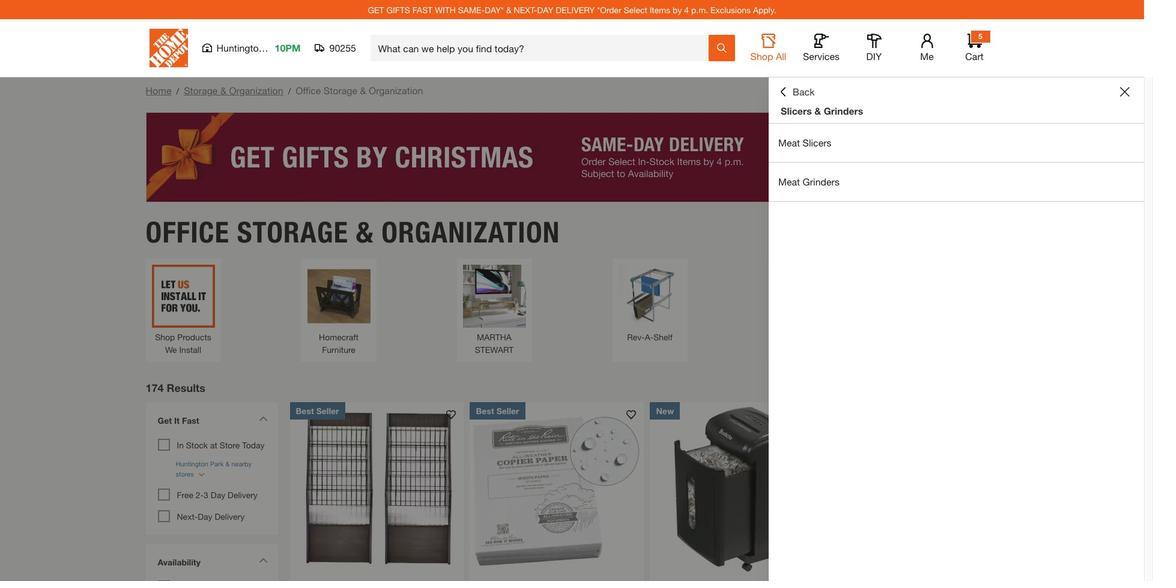 Task type: vqa. For each thing, say whether or not it's contained in the screenshot.
bottom QUESTIONS
no



Task type: locate. For each thing, give the bounding box(es) containing it.
90255 button
[[315, 42, 356, 54]]

meat inside meat slicers link
[[778, 137, 800, 148]]

1 vertical spatial office
[[146, 215, 230, 250]]

best
[[296, 406, 314, 416], [476, 406, 494, 416]]

best seller for "all-weather 8-1/2 in. x 11 in. 20 lbs. bulk copier paper, white (500-sheet pack)" "image"
[[476, 406, 519, 416]]

get gifts fast with same-day* & next-day delivery *order select items by 4 p.m. exclusions apply.
[[368, 5, 776, 15]]

1 horizontal spatial seller
[[497, 406, 519, 416]]

homecraft furniture
[[319, 332, 359, 355]]

0 horizontal spatial /
[[176, 86, 179, 96]]

1 vertical spatial meat
[[778, 176, 800, 187]]

1 meat from the top
[[778, 137, 800, 148]]

0 vertical spatial delivery
[[228, 490, 258, 500]]

shop for shop all
[[751, 50, 773, 62]]

wooden free standing 6-tier display literature brochure magazine rack in black (2-pack) image
[[290, 402, 464, 576]]

items
[[650, 5, 670, 15]]

0 horizontal spatial office
[[146, 215, 230, 250]]

slicers down back button
[[781, 105, 812, 117]]

seller
[[316, 406, 339, 416], [497, 406, 519, 416]]

10pm
[[275, 42, 301, 53]]

0 vertical spatial grinders
[[824, 105, 863, 117]]

huntington
[[217, 42, 264, 53]]

1 vertical spatial slicers
[[803, 137, 832, 148]]

shop up we
[[155, 332, 175, 342]]

2 best from the left
[[476, 406, 494, 416]]

2 best seller from the left
[[476, 406, 519, 416]]

1 horizontal spatial office
[[296, 85, 321, 96]]

0 horizontal spatial shop
[[155, 332, 175, 342]]

day right 3
[[211, 490, 225, 500]]

/ right home link
[[176, 86, 179, 96]]

get
[[158, 415, 172, 426]]

meat down meat slicers
[[778, 176, 800, 187]]

2 seller from the left
[[497, 406, 519, 416]]

rev-
[[627, 332, 645, 342]]

2 meat from the top
[[778, 176, 800, 187]]

meat for meat slicers
[[778, 137, 800, 148]]

1 seller from the left
[[316, 406, 339, 416]]

fast
[[413, 5, 433, 15]]

back
[[793, 86, 815, 97]]

1 vertical spatial shop
[[155, 332, 175, 342]]

3
[[204, 490, 208, 500]]

meat inside 'link'
[[778, 176, 800, 187]]

0 horizontal spatial best
[[296, 406, 314, 416]]

grinders up meat slicers
[[824, 105, 863, 117]]

homecraft furniture image
[[307, 265, 370, 328]]

day*
[[485, 5, 504, 15]]

1 horizontal spatial shop
[[751, 50, 773, 62]]

0 horizontal spatial best seller
[[296, 406, 339, 416]]

1 horizontal spatial best
[[476, 406, 494, 416]]

0 horizontal spatial seller
[[316, 406, 339, 416]]

shop inside button
[[751, 50, 773, 62]]

next-day delivery
[[177, 511, 245, 522]]

apply.
[[753, 5, 776, 15]]

stewart
[[475, 344, 514, 355]]

1 best seller from the left
[[296, 406, 339, 416]]

free
[[177, 490, 193, 500]]

grinders
[[824, 105, 863, 117], [803, 176, 840, 187]]

all
[[776, 50, 787, 62]]

select
[[624, 5, 647, 15]]

grinders down meat slicers
[[803, 176, 840, 187]]

rev-a-shelf
[[627, 332, 673, 342]]

shop for shop products we install
[[155, 332, 175, 342]]

office storage & organization
[[146, 215, 560, 250]]

/ down 10pm
[[288, 86, 291, 96]]

sponsored banner image
[[146, 112, 999, 202]]

free 2-3 day delivery link
[[177, 490, 258, 500]]

slicers down slicers & grinders at the top right of the page
[[803, 137, 832, 148]]

shop inside shop products we install
[[155, 332, 175, 342]]

slicers
[[781, 105, 812, 117], [803, 137, 832, 148]]

meat grinders
[[778, 176, 840, 187]]

fast
[[182, 415, 199, 426]]

delivery right 3
[[228, 490, 258, 500]]

seller for wooden free standing 6-tier display literature brochure magazine rack in black (2-pack) image
[[316, 406, 339, 416]]

storage
[[184, 85, 218, 96], [324, 85, 357, 96], [237, 215, 348, 250]]

shop
[[751, 50, 773, 62], [155, 332, 175, 342]]

today
[[242, 440, 265, 450]]

organization
[[229, 85, 283, 96], [369, 85, 423, 96], [381, 215, 560, 250]]

meat
[[778, 137, 800, 148], [778, 176, 800, 187]]

services
[[803, 50, 840, 62]]

1 / from the left
[[176, 86, 179, 96]]

1 vertical spatial day
[[198, 511, 212, 522]]

back button
[[778, 86, 815, 98]]

day
[[211, 490, 225, 500], [198, 511, 212, 522]]

0 vertical spatial shop
[[751, 50, 773, 62]]

in
[[177, 440, 184, 450]]

store
[[220, 440, 240, 450]]

stock
[[186, 440, 208, 450]]

0 vertical spatial meat
[[778, 137, 800, 148]]

&
[[506, 5, 512, 15], [220, 85, 226, 96], [360, 85, 366, 96], [815, 105, 821, 117], [356, 215, 374, 250]]

1 vertical spatial grinders
[[803, 176, 840, 187]]

*order
[[597, 5, 622, 15]]

me button
[[908, 34, 946, 62]]

1 horizontal spatial best seller
[[476, 406, 519, 416]]

day down 3
[[198, 511, 212, 522]]

shop left all in the top right of the page
[[751, 50, 773, 62]]

all-weather 8-1/2 in. x 11 in. 20 lbs. bulk copier paper, white (500-sheet pack) image
[[470, 402, 644, 576]]

meat up meat grinders in the top right of the page
[[778, 137, 800, 148]]

park
[[267, 42, 286, 53]]

at
[[210, 440, 217, 450]]

1 horizontal spatial /
[[288, 86, 291, 96]]

best for "all-weather 8-1/2 in. x 11 in. 20 lbs. bulk copier paper, white (500-sheet pack)" "image"
[[476, 406, 494, 416]]

menu containing meat slicers
[[769, 124, 1144, 202]]

0 vertical spatial office
[[296, 85, 321, 96]]

shelf
[[654, 332, 673, 342]]

by
[[673, 5, 682, 15]]

it
[[174, 415, 180, 426]]

menu
[[769, 124, 1144, 202]]

grinders inside 'link'
[[803, 176, 840, 187]]

the home depot logo image
[[149, 29, 188, 67]]

1 best from the left
[[296, 406, 314, 416]]

best for wooden free standing 6-tier display literature brochure magazine rack in black (2-pack) image
[[296, 406, 314, 416]]

/
[[176, 86, 179, 96], [288, 86, 291, 96]]

delivery
[[228, 490, 258, 500], [215, 511, 245, 522]]

results
[[167, 381, 205, 394]]

martha stewart image
[[463, 265, 526, 328]]

delivery down free 2-3 day delivery
[[215, 511, 245, 522]]

homecraft furniture link
[[307, 265, 370, 356]]

shop products we install image
[[152, 265, 215, 328]]

next-day delivery link
[[177, 511, 245, 522]]



Task type: describe. For each thing, give the bounding box(es) containing it.
same-
[[458, 5, 485, 15]]

products
[[177, 332, 211, 342]]

gifts
[[387, 5, 410, 15]]

in stock at store today
[[177, 440, 265, 450]]

30 l/7.9 gal. paper shredder cross cut document shredder for credit card/cd/junk mail shredder for office home image
[[650, 402, 824, 576]]

exclusions
[[711, 5, 751, 15]]

install
[[179, 344, 201, 355]]

5
[[979, 32, 983, 41]]

meat grinders link
[[769, 163, 1144, 201]]

martha
[[477, 332, 512, 342]]

shop all button
[[749, 34, 788, 62]]

get it fast link
[[152, 408, 272, 436]]

huntington park
[[217, 42, 286, 53]]

1 vertical spatial delivery
[[215, 511, 245, 522]]

0 vertical spatial day
[[211, 490, 225, 500]]

furniture
[[322, 344, 356, 355]]

storage & organization link
[[184, 85, 283, 96]]

diy button
[[855, 34, 893, 62]]

home / storage & organization / office storage & organization
[[146, 85, 423, 96]]

diy
[[867, 50, 882, 62]]

meat slicers link
[[769, 124, 1144, 162]]

seller for "all-weather 8-1/2 in. x 11 in. 20 lbs. bulk copier paper, white (500-sheet pack)" "image"
[[497, 406, 519, 416]]

availability
[[158, 557, 201, 567]]

with
[[435, 5, 456, 15]]

2 / from the left
[[288, 86, 291, 96]]

p.m.
[[691, 5, 708, 15]]

martha stewart link
[[463, 265, 526, 356]]

home
[[146, 85, 171, 96]]

martha stewart
[[475, 332, 514, 355]]

new
[[656, 406, 674, 416]]

get it fast
[[158, 415, 199, 426]]

cart
[[965, 50, 984, 62]]

meat slicers
[[778, 137, 832, 148]]

slicers & grinders
[[781, 105, 863, 117]]

next-
[[514, 5, 537, 15]]

homecraft
[[319, 332, 359, 342]]

drawer close image
[[1120, 87, 1130, 97]]

availability link
[[152, 550, 272, 578]]

What can we help you find today? search field
[[378, 35, 708, 61]]

a-
[[645, 332, 654, 342]]

174
[[146, 381, 164, 394]]

feedback link image
[[1137, 203, 1153, 268]]

meat for meat grinders
[[778, 176, 800, 187]]

services button
[[802, 34, 841, 62]]

cart 5
[[965, 32, 984, 62]]

next-
[[177, 511, 198, 522]]

0 vertical spatial slicers
[[781, 105, 812, 117]]

delivery
[[556, 5, 595, 15]]

90255
[[329, 42, 356, 53]]

in stock at store today link
[[177, 440, 265, 450]]

shop all
[[751, 50, 787, 62]]

home link
[[146, 85, 171, 96]]

174 results
[[146, 381, 205, 394]]

4
[[684, 5, 689, 15]]

shop products we install
[[155, 332, 211, 355]]

best seller for wooden free standing 6-tier display literature brochure magazine rack in black (2-pack) image
[[296, 406, 339, 416]]

get
[[368, 5, 384, 15]]

slicers inside meat slicers link
[[803, 137, 832, 148]]

day
[[537, 5, 554, 15]]

me
[[920, 50, 934, 62]]

2-
[[196, 490, 204, 500]]

free 2-3 day delivery
[[177, 490, 258, 500]]

shop products we install link
[[152, 265, 215, 356]]

rev a shelf image
[[618, 265, 681, 328]]

rev-a-shelf link
[[618, 265, 681, 343]]

we
[[165, 344, 177, 355]]



